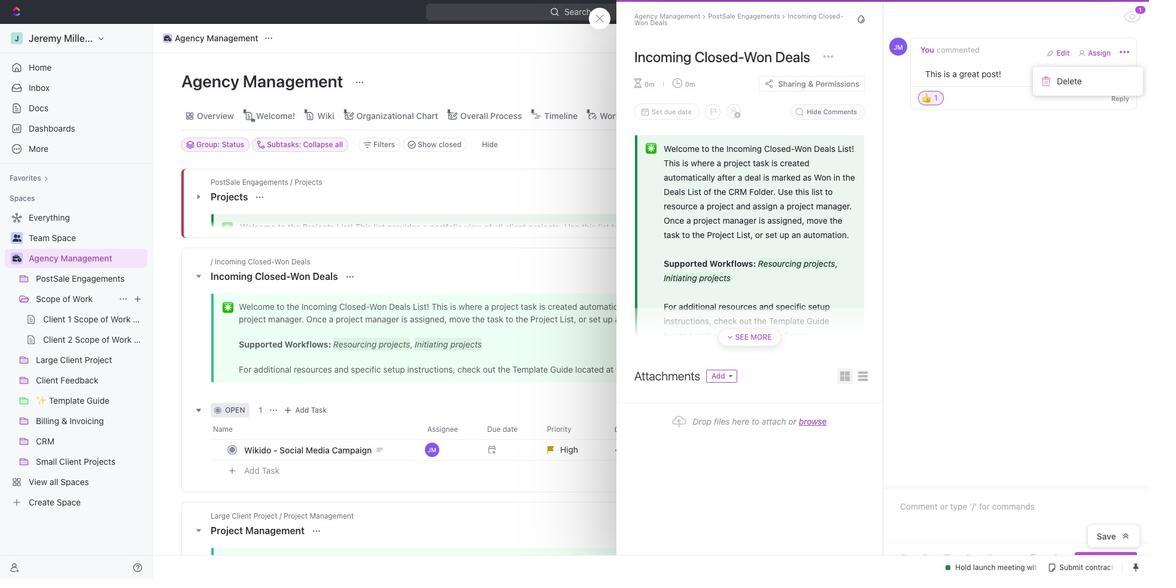 Task type: locate. For each thing, give the bounding box(es) containing it.
list right team at the right top of page
[[703, 110, 718, 121]]

guide
[[807, 316, 830, 326]]

1 horizontal spatial task
[[311, 406, 327, 415]]

✳️
[[646, 144, 657, 154]]

0 vertical spatial incoming closed-won deals
[[635, 49, 811, 65]]

projects down automation.
[[804, 259, 836, 269]]

of down automatically
[[704, 187, 712, 197]]

drop
[[693, 417, 712, 427]]

2 horizontal spatial agency management link
[[635, 12, 701, 19]]

0 vertical spatial of
[[704, 187, 712, 197]]

1
[[1109, 34, 1112, 43], [935, 93, 938, 102], [259, 406, 262, 415]]

projects down workflows:
[[700, 273, 731, 283]]

task
[[1081, 77, 1100, 87], [311, 406, 327, 415], [262, 466, 280, 476]]

add task button down wikido
[[239, 464, 285, 479]]

1 0m from the left
[[645, 80, 655, 88]]

1 vertical spatial incoming closed-won deals
[[211, 271, 341, 282]]

inbox
[[29, 83, 50, 93]]

browse link
[[799, 417, 827, 427]]

is down assign
[[759, 216, 766, 226]]

inbox link
[[5, 78, 147, 98]]

1 vertical spatial of
[[63, 294, 70, 304]]

2 vertical spatial task
[[262, 466, 280, 476]]

1 vertical spatial and
[[760, 302, 774, 312]]

0 horizontal spatial and
[[737, 201, 751, 211]]

hide left comments at the right
[[807, 108, 822, 116]]

overall process
[[461, 110, 522, 121]]

sharing
[[779, 79, 806, 88]]

1 right open
[[259, 406, 262, 415]]

a left "deal"
[[738, 172, 743, 183]]

attachments
[[635, 370, 701, 383]]

0 vertical spatial 1
[[1109, 34, 1112, 43]]

workload link
[[598, 107, 638, 124]]

incoming inside incoming closed- won deals
[[788, 12, 817, 19]]

business time image
[[164, 35, 171, 41], [12, 255, 21, 262]]

a
[[953, 69, 958, 79], [717, 158, 722, 168], [738, 172, 743, 183], [700, 201, 705, 211], [780, 201, 785, 211], [687, 216, 691, 226]]

2 vertical spatial add task
[[244, 466, 280, 476]]

deals inside incoming closed- won deals
[[651, 18, 668, 26]]

agency management
[[635, 12, 701, 19], [175, 33, 258, 43], [181, 71, 347, 91], [29, 253, 112, 264]]

0 horizontal spatial add
[[244, 466, 260, 476]]

list down automatically
[[688, 187, 702, 197]]

add task
[[1063, 77, 1100, 87], [295, 406, 327, 415], [244, 466, 280, 476]]

0 horizontal spatial add task
[[244, 466, 280, 476]]

welcome! link
[[254, 107, 295, 124]]

1 vertical spatial this
[[664, 158, 680, 168]]

1 horizontal spatial add task
[[295, 406, 327, 415]]

the right in
[[843, 172, 856, 183]]

is left great
[[944, 69, 951, 79]]

browse
[[799, 417, 827, 427]]

add down edit
[[1063, 77, 1079, 87]]

1 horizontal spatial this
[[926, 69, 942, 79]]

this
[[926, 69, 942, 79], [664, 158, 680, 168]]

list
[[703, 110, 718, 121], [688, 187, 702, 197]]

welcome!
[[256, 110, 295, 121]]

0 horizontal spatial agency management link
[[29, 249, 145, 268]]

and
[[737, 201, 751, 211], [760, 302, 774, 312]]

scope of work link
[[36, 290, 114, 309]]

0 horizontal spatial project
[[211, 526, 243, 537]]

project
[[724, 158, 751, 168], [707, 201, 734, 211], [787, 201, 814, 211], [694, 216, 721, 226]]

projects
[[211, 192, 251, 202]]

1 vertical spatial or
[[789, 417, 797, 427]]

deal
[[745, 172, 761, 183]]

of right see
[[760, 331, 768, 341]]

docs link
[[5, 99, 147, 118]]

social
[[280, 445, 304, 455]]

1 horizontal spatial hide
[[807, 108, 822, 116]]

automatically
[[664, 172, 716, 183]]

0 vertical spatial project
[[707, 230, 735, 240]]

campaign
[[332, 445, 372, 455]]

1 right automations in the right of the page
[[1109, 34, 1112, 43]]

comment
[[1086, 557, 1128, 566]]

2 horizontal spatial 1
[[1109, 34, 1112, 43]]

1 horizontal spatial incoming closed-won deals
[[635, 49, 811, 65]]

template
[[769, 316, 805, 326]]

1 vertical spatial list
[[688, 187, 702, 197]]

closed- inside welcome to the incoming closed-won deals list! this is where a project task is created automatically after a deal is marked as won in the deals list of the crm folder. use this list to resource a project and assign a project manager. once a project manager is assigned, move the task to the project list, or set up an automation.
[[765, 144, 795, 154]]

2 vertical spatial 1
[[259, 406, 262, 415]]

the right out
[[755, 316, 767, 326]]

the right at
[[705, 331, 717, 341]]

1 horizontal spatial of
[[704, 187, 712, 197]]

0 vertical spatial add task button
[[1056, 72, 1107, 92]]

the
[[712, 144, 725, 154], [843, 172, 856, 183], [714, 187, 727, 197], [830, 216, 843, 226], [693, 230, 705, 240], [755, 316, 767, 326], [705, 331, 717, 341], [770, 331, 783, 341]]

beginning
[[720, 331, 758, 341]]

supported workflows: resourcing projects , initiating projects
[[664, 259, 840, 283]]

of left work
[[63, 294, 70, 304]]

0 horizontal spatial list
[[688, 187, 702, 197]]

is right "deal"
[[764, 172, 770, 183]]

folder.
[[750, 187, 776, 197]]

add task button down edit
[[1056, 72, 1107, 92]]

2 vertical spatial add
[[244, 466, 260, 476]]

0 horizontal spatial projects
[[700, 273, 731, 283]]

2 vertical spatial of
[[760, 331, 768, 341]]

to right here on the right of the page
[[752, 417, 760, 427]]

hide down overall process link
[[482, 140, 498, 149]]

new
[[941, 7, 958, 17]]

or right 'attach'
[[789, 417, 797, 427]]

add up wikido - social media campaign
[[295, 406, 309, 415]]

0 vertical spatial and
[[737, 201, 751, 211]]

edit button
[[1048, 48, 1070, 57]]

delete
[[1058, 76, 1083, 86]]

a down the use
[[780, 201, 785, 211]]

resourcing
[[759, 259, 802, 269]]

this down you
[[926, 69, 942, 79]]

once
[[664, 216, 685, 226]]

automation.
[[804, 230, 850, 240]]

closed-
[[819, 12, 844, 19], [695, 49, 744, 65], [765, 144, 795, 154], [255, 271, 290, 282]]

an
[[792, 230, 802, 240]]

add task down wikido
[[244, 466, 280, 476]]

add task button
[[1056, 72, 1107, 92], [281, 404, 332, 418], [239, 464, 285, 479]]

task up "deal"
[[753, 158, 770, 168]]

1 vertical spatial hide
[[482, 140, 498, 149]]

0 vertical spatial agency management link
[[635, 12, 701, 19]]

and up manager
[[737, 201, 751, 211]]

0 horizontal spatial 0m
[[645, 80, 655, 88]]

0 horizontal spatial task
[[262, 466, 280, 476]]

1 horizontal spatial and
[[760, 302, 774, 312]]

0 vertical spatial or
[[756, 230, 764, 240]]

1 horizontal spatial 0m
[[685, 80, 695, 88]]

0 vertical spatial hide
[[807, 108, 822, 116]]

welcome
[[664, 144, 700, 154]]

or left set
[[756, 230, 764, 240]]

0 horizontal spatial hide
[[482, 140, 498, 149]]

2 vertical spatial agency management link
[[29, 249, 145, 268]]

set
[[766, 230, 778, 240]]

1 down this is a great post! on the top
[[935, 93, 938, 102]]

task down once
[[664, 230, 680, 240]]

2 horizontal spatial of
[[760, 331, 768, 341]]

1 vertical spatial project
[[211, 526, 243, 537]]

wiki
[[318, 110, 335, 121]]

more
[[751, 333, 772, 342]]

add task down edit
[[1063, 77, 1100, 87]]

tree containing agency management
[[5, 208, 147, 513]]

of
[[704, 187, 712, 197], [63, 294, 70, 304], [760, 331, 768, 341]]

timeline
[[545, 110, 578, 121]]

0 horizontal spatial of
[[63, 294, 70, 304]]

upgrade
[[879, 7, 913, 17]]

2 horizontal spatial add
[[1063, 77, 1079, 87]]

add down wikido
[[244, 466, 260, 476]]

wikido - social media campaign
[[244, 445, 372, 455]]

0:13:42 button
[[1019, 5, 1078, 19]]

and inside for additional resources and specific setup instructions, check out the template guide located at the beginning of the space.
[[760, 302, 774, 312]]

add for the bottommost add task button
[[244, 466, 260, 476]]

won inside incoming closed- won deals
[[635, 18, 649, 26]]

add task up wikido - social media campaign
[[295, 406, 327, 415]]

is up marked
[[772, 158, 778, 168]]

0 horizontal spatial incoming closed-won deals
[[211, 271, 341, 282]]

docs
[[29, 103, 49, 113]]

new button
[[924, 2, 966, 22]]

use
[[778, 187, 793, 197]]

0 vertical spatial business time image
[[164, 35, 171, 41]]

0 vertical spatial list
[[703, 110, 718, 121]]

2 horizontal spatial add task
[[1063, 77, 1100, 87]]

tree inside sidebar 'navigation'
[[5, 208, 147, 513]]

1 horizontal spatial business time image
[[164, 35, 171, 41]]

1 horizontal spatial agency management link
[[160, 31, 261, 46]]

tree
[[5, 208, 147, 513]]

organizational
[[357, 110, 414, 121]]

2 horizontal spatial task
[[1081, 77, 1100, 87]]

0 horizontal spatial this
[[664, 158, 680, 168]]

0 vertical spatial add task
[[1063, 77, 1100, 87]]

resource
[[664, 201, 698, 211]]

at
[[695, 331, 703, 341]]

this down welcome
[[664, 158, 680, 168]]

add task button up wikido - social media campaign
[[281, 404, 332, 418]]

overall
[[461, 110, 488, 121]]

setup
[[809, 302, 831, 312]]

1 horizontal spatial 1
[[935, 93, 938, 102]]

or
[[756, 230, 764, 240], [789, 417, 797, 427]]

0 horizontal spatial business time image
[[12, 255, 21, 262]]

1 vertical spatial task
[[664, 230, 680, 240]]

1 horizontal spatial projects
[[804, 259, 836, 269]]

1 vertical spatial task
[[311, 406, 327, 415]]

1 vertical spatial projects
[[700, 273, 731, 283]]

share
[[1009, 33, 1032, 43]]

0 vertical spatial task
[[1081, 77, 1100, 87]]

dashboards
[[29, 123, 75, 134]]

hide for hide
[[482, 140, 498, 149]]

0 horizontal spatial or
[[756, 230, 764, 240]]

1 horizontal spatial project
[[707, 230, 735, 240]]

project inside welcome to the incoming closed-won deals list! this is where a project task is created automatically after a deal is marked as won in the deals list of the crm folder. use this list to resource a project and assign a project manager. once a project manager is assigned, move the task to the project list, or set up an automation.
[[707, 230, 735, 240]]

1 vertical spatial add
[[295, 406, 309, 415]]

scope
[[36, 294, 60, 304]]

1 vertical spatial business time image
[[12, 255, 21, 262]]

reply
[[1112, 94, 1130, 102]]

0 vertical spatial add
[[1063, 77, 1079, 87]]

to up where at right top
[[702, 144, 710, 154]]

0 vertical spatial projects
[[804, 259, 836, 269]]

see
[[736, 333, 749, 342]]

home link
[[5, 58, 147, 77]]

and left "specific"
[[760, 302, 774, 312]]

1 vertical spatial add task
[[295, 406, 327, 415]]

save
[[1098, 532, 1117, 542]]

agency management link
[[635, 12, 701, 19], [160, 31, 261, 46], [29, 249, 145, 268]]

incoming
[[788, 12, 817, 19], [635, 49, 692, 65], [727, 144, 762, 154], [211, 271, 253, 282]]

of inside sidebar 'navigation'
[[63, 294, 70, 304]]

hide comments button
[[791, 104, 865, 119]]

list,
[[737, 230, 753, 240]]

1 horizontal spatial add
[[295, 406, 309, 415]]

1 horizontal spatial task
[[753, 158, 770, 168]]

agency
[[635, 12, 658, 19], [175, 33, 205, 43], [181, 71, 239, 91], [29, 253, 58, 264]]



Task type: vqa. For each thing, say whether or not it's contained in the screenshot.
Degree within the degree planning beauty and joy of computing
no



Task type: describe. For each thing, give the bounding box(es) containing it.
agency management link inside tree
[[29, 249, 145, 268]]

the down 'after'
[[714, 187, 727, 197]]

0 vertical spatial task
[[753, 158, 770, 168]]

wikido
[[244, 445, 271, 455]]

a right once
[[687, 216, 691, 226]]

supported
[[664, 259, 708, 269]]

the up supported
[[693, 230, 705, 240]]

for additional resources and specific setup instructions, check out the template guide located at the beginning of the space.
[[664, 302, 833, 341]]

overview
[[197, 110, 234, 121]]

you
[[921, 45, 935, 54]]

the down template
[[770, 331, 783, 341]]

space.
[[785, 331, 811, 341]]

management inside sidebar 'navigation'
[[61, 253, 112, 264]]

overall process link
[[458, 107, 522, 124]]

to right list at the right top of the page
[[826, 187, 833, 197]]

dashboards link
[[5, 119, 147, 138]]

initiating
[[664, 273, 697, 283]]

this inside welcome to the incoming closed-won deals list! this is where a project task is created automatically after a deal is marked as won in the deals list of the crm folder. use this list to resource a project and assign a project manager. once a project manager is assigned, move the task to the project list, or set up an automation.
[[664, 158, 680, 168]]

wikido - social media campaign link
[[241, 442, 418, 459]]

0:13:42
[[1031, 7, 1058, 16]]

project down resource
[[694, 216, 721, 226]]

project up 'after'
[[724, 158, 751, 168]]

process
[[491, 110, 522, 121]]

the up where at right top
[[712, 144, 725, 154]]

&
[[809, 79, 814, 88]]

a right resource
[[700, 201, 705, 211]]

or inside welcome to the incoming closed-won deals list! this is where a project task is created automatically after a deal is marked as won in the deals list of the crm folder. use this list to resource a project and assign a project manager. once a project manager is assigned, move the task to the project list, or set up an automation.
[[756, 230, 764, 240]]

agency management inside sidebar 'navigation'
[[29, 253, 112, 264]]

0 vertical spatial this
[[926, 69, 942, 79]]

favorites button
[[5, 171, 53, 186]]

commented
[[937, 45, 980, 54]]

this
[[796, 187, 810, 197]]

sharing & permissions
[[779, 79, 860, 88]]

comment button
[[1076, 553, 1138, 571]]

you commented
[[921, 45, 980, 54]]

to down once
[[683, 230, 690, 240]]

of inside welcome to the incoming closed-won deals list! this is where a project task is created automatically after a deal is marked as won in the deals list of the crm folder. use this list to resource a project and assign a project manager. once a project manager is assigned, move the task to the project list, or set up an automation.
[[704, 187, 712, 197]]

resources
[[719, 302, 757, 312]]

this is a great post!
[[926, 69, 1002, 79]]

a left great
[[953, 69, 958, 79]]

organizational chart
[[357, 110, 438, 121]]

wiki link
[[315, 107, 335, 124]]

,
[[836, 259, 838, 269]]

agency inside sidebar 'navigation'
[[29, 253, 58, 264]]

manager
[[723, 216, 757, 226]]

created
[[781, 158, 810, 168]]

assign
[[753, 201, 778, 211]]

hide for hide comments
[[807, 108, 822, 116]]

out
[[740, 316, 752, 326]]

add task for add task button to the top
[[1063, 77, 1100, 87]]

workload
[[600, 110, 638, 121]]

list inside welcome to the incoming closed-won deals list! this is where a project task is created automatically after a deal is marked as won in the deals list of the crm folder. use this list to resource a project and assign a project manager. once a project manager is assigned, move the task to the project list, or set up an automation.
[[688, 187, 702, 197]]

list link
[[701, 107, 718, 124]]

team
[[660, 110, 681, 121]]

home
[[29, 62, 52, 72]]

work
[[73, 294, 93, 304]]

share button
[[1002, 29, 1039, 48]]

2 0m from the left
[[685, 80, 695, 88]]

1 vertical spatial add task button
[[281, 404, 332, 418]]

0 horizontal spatial 1
[[259, 406, 262, 415]]

delete button
[[1038, 72, 1139, 91]]

incoming closed- won deals link
[[635, 12, 844, 26]]

incoming closed- won deals
[[635, 12, 844, 26]]

located
[[664, 331, 693, 341]]

sharing & permissions link
[[760, 76, 865, 92]]

hide comments
[[807, 108, 858, 116]]

scope of work
[[36, 294, 93, 304]]

project down this at top
[[787, 201, 814, 211]]

project management
[[211, 526, 307, 537]]

0 horizontal spatial task
[[664, 230, 680, 240]]

favorites
[[10, 174, 41, 183]]

drop files here to attach or browse
[[693, 417, 827, 427]]

files
[[714, 417, 730, 427]]

list
[[812, 187, 823, 197]]

after
[[718, 172, 736, 183]]

of inside for additional resources and specific setup instructions, check out the template guide located at the beginning of the space.
[[760, 331, 768, 341]]

save button
[[1088, 525, 1141, 549]]

marked
[[772, 172, 801, 183]]

move
[[807, 216, 828, 226]]

specific
[[776, 302, 806, 312]]

workflows:
[[710, 259, 756, 269]]

post!
[[982, 69, 1002, 79]]

search...
[[565, 7, 599, 17]]

hide button
[[477, 138, 503, 152]]

1 vertical spatial 1
[[935, 93, 938, 102]]

open
[[225, 406, 245, 415]]

task for the bottommost add task button
[[262, 466, 280, 476]]

up
[[780, 230, 790, 240]]

the down "manager."
[[830, 216, 843, 226]]

welcome to the incoming closed-won deals list! this is where a project task is created automatically after a deal is marked as won in the deals list of the crm folder. use this list to resource a project and assign a project manager. once a project manager is assigned, move the task to the project list, or set up an automation.
[[664, 144, 858, 240]]

attach
[[762, 417, 787, 427]]

here
[[733, 417, 750, 427]]

crm
[[729, 187, 748, 197]]

sidebar navigation
[[0, 24, 153, 580]]

1 vertical spatial agency management link
[[160, 31, 261, 46]]

team link
[[657, 107, 681, 124]]

jm
[[894, 43, 904, 51]]

add task for the bottommost add task button
[[244, 466, 280, 476]]

great
[[960, 69, 980, 79]]

permissions
[[816, 79, 860, 88]]

⌘k
[[705, 7, 718, 17]]

and inside welcome to the incoming closed-won deals list! this is where a project task is created automatically after a deal is marked as won in the deals list of the crm folder. use this list to resource a project and assign a project manager. once a project manager is assigned, move the task to the project list, or set up an automation.
[[737, 201, 751, 211]]

is down welcome
[[683, 158, 689, 168]]

closed- inside incoming closed- won deals
[[819, 12, 844, 19]]

check
[[714, 316, 738, 326]]

where
[[691, 158, 715, 168]]

task for add task button to the top
[[1081, 77, 1100, 87]]

a up 'after'
[[717, 158, 722, 168]]

business time image inside sidebar 'navigation'
[[12, 255, 21, 262]]

add for add task button to the top
[[1063, 77, 1079, 87]]

1 horizontal spatial or
[[789, 417, 797, 427]]

automations
[[1051, 33, 1101, 43]]

upgrade link
[[862, 4, 919, 20]]

project down crm
[[707, 201, 734, 211]]

1 horizontal spatial list
[[703, 110, 718, 121]]

2 vertical spatial add task button
[[239, 464, 285, 479]]

spaces
[[10, 194, 35, 203]]

incoming inside welcome to the incoming closed-won deals list! this is where a project task is created automatically after a deal is marked as won in the deals list of the crm folder. use this list to resource a project and assign a project manager. once a project manager is assigned, move the task to the project list, or set up an automation.
[[727, 144, 762, 154]]

postsale engagements
[[709, 12, 781, 19]]



